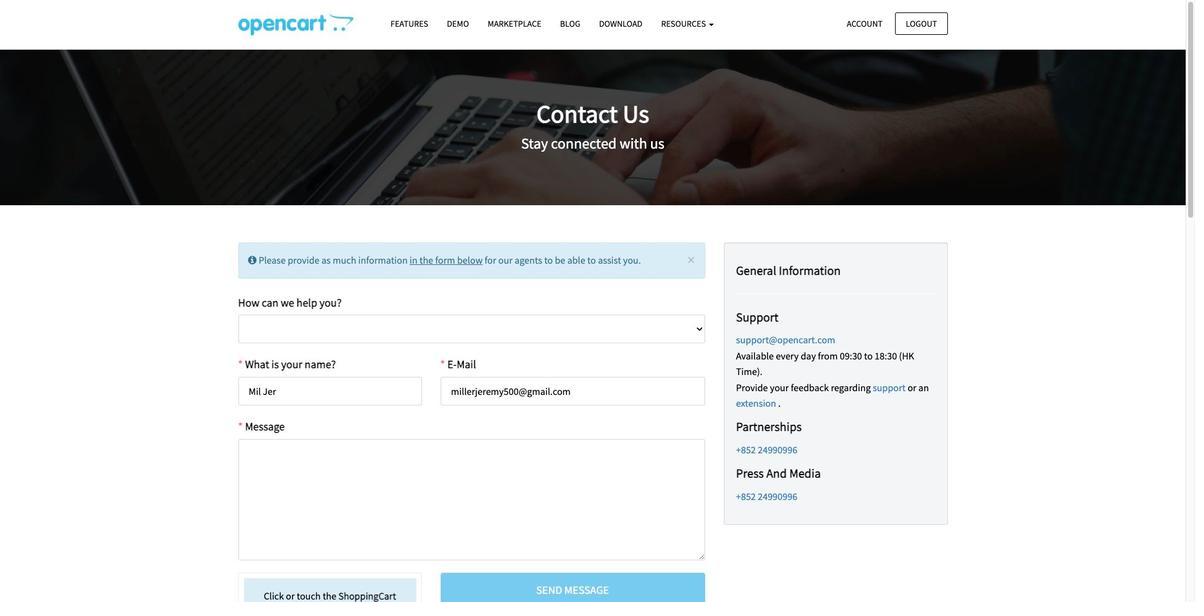 Task type: vqa. For each thing, say whether or not it's contained in the screenshot.
the left Paypal IMAGE
no



Task type: locate. For each thing, give the bounding box(es) containing it.
opencart - contact image
[[238, 13, 353, 35]]

None text field
[[238, 440, 705, 561]]

info circle image
[[248, 255, 257, 265]]

Name text field
[[238, 377, 422, 406]]

Email text field
[[441, 377, 705, 406]]



